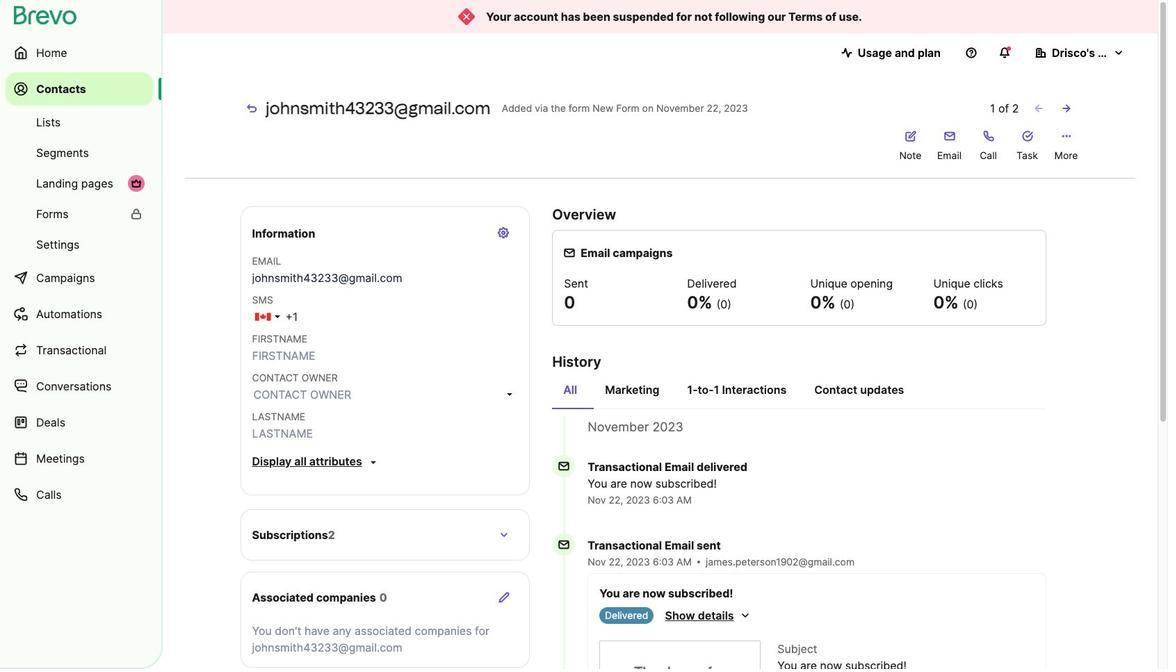 Task type: vqa. For each thing, say whether or not it's contained in the screenshot.
dialog
yes



Task type: locate. For each thing, give the bounding box(es) containing it.
tab list
[[552, 376, 1046, 410]]

1 vertical spatial left___8yvyj image
[[131, 209, 142, 220]]

EMAIL field
[[252, 270, 518, 287]]

LASTNAME field
[[252, 426, 518, 442]]

dialog
[[1158, 0, 1168, 670]]

FIRSTNAME field
[[252, 348, 518, 364]]

0 vertical spatial left___8yvyj image
[[131, 178, 142, 189]]

2 left___8yvyj image from the top
[[131, 209, 142, 220]]

left___8yvyj image
[[131, 178, 142, 189], [131, 209, 142, 220]]



Task type: describe. For each thing, give the bounding box(es) containing it.
SMS field
[[285, 309, 518, 325]]

1 left___8yvyj image from the top
[[131, 178, 142, 189]]



